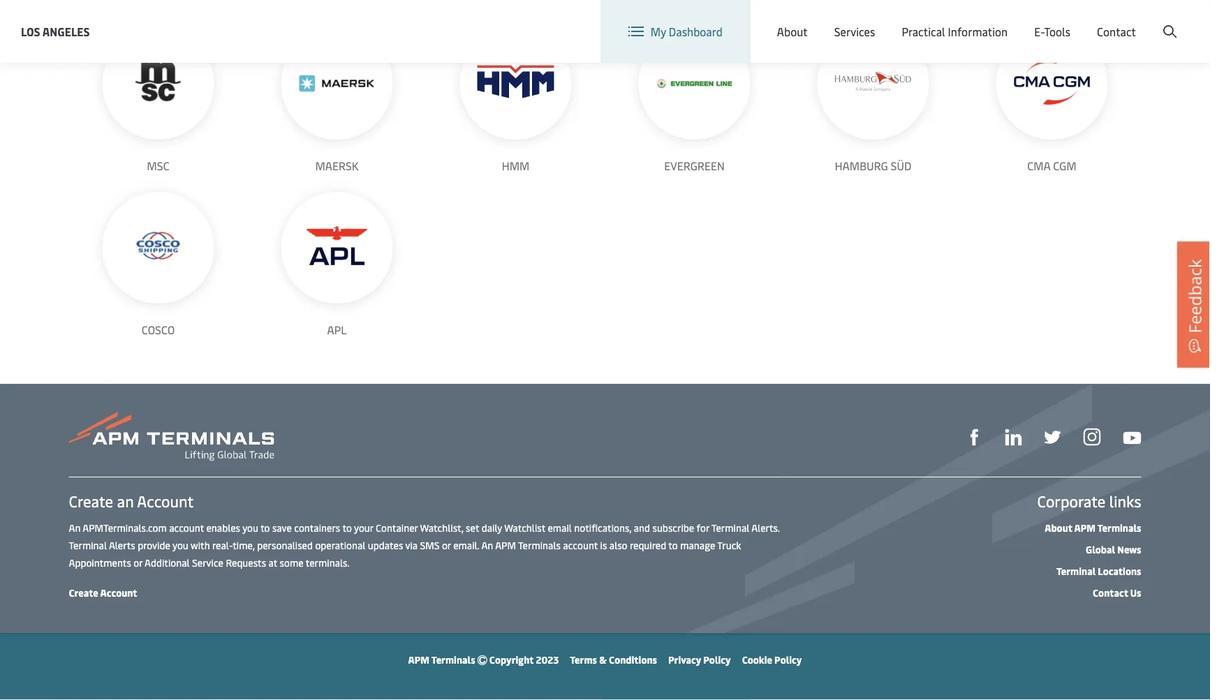 Task type: vqa. For each thing, say whether or not it's contained in the screenshot.
Entries
no



Task type: locate. For each thing, give the bounding box(es) containing it.
about for about
[[778, 24, 808, 39]]

terminal down global news
[[1057, 565, 1096, 578]]

information
[[949, 24, 1008, 39]]

e-
[[1035, 24, 1045, 39]]

tools
[[1045, 24, 1071, 39]]

evergreen image
[[656, 79, 733, 88]]

e-tools button
[[1035, 0, 1071, 63]]

cookie policy link
[[742, 653, 802, 667]]

an
[[69, 521, 81, 535], [482, 539, 493, 552]]

0 vertical spatial terminals
[[1098, 521, 1142, 535]]

create left an on the left bottom
[[69, 491, 113, 512]]

additional
[[145, 556, 190, 569]]

apl
[[327, 322, 347, 337]]

1 vertical spatial terminals
[[518, 539, 561, 552]]

0 vertical spatial global
[[941, 13, 974, 28]]

or down provide
[[134, 556, 143, 569]]

terms & conditions link
[[570, 653, 657, 667]]

0 horizontal spatial terminal
[[69, 539, 107, 552]]

terminals up global news
[[1098, 521, 1142, 535]]

practical information
[[902, 24, 1008, 39]]

about apm terminals
[[1045, 521, 1142, 535]]

contact us link
[[1094, 586, 1142, 599]]

hamburg süd link
[[818, 28, 930, 175]]

2 horizontal spatial apm
[[1075, 521, 1096, 535]]

cma cgm image
[[1014, 58, 1091, 105]]

account
[[169, 521, 204, 535], [563, 539, 598, 552]]

about down corporate
[[1045, 521, 1073, 535]]

you
[[243, 521, 259, 535], [173, 539, 189, 552]]

an up appointments
[[69, 521, 81, 535]]

1 vertical spatial an
[[482, 539, 493, 552]]

login / create account link
[[1046, 0, 1184, 41]]

appointments
[[69, 556, 131, 569]]

about for about apm terminals
[[1045, 521, 1073, 535]]

email.
[[454, 539, 480, 552]]

0 horizontal spatial apm
[[408, 653, 430, 667]]

1 horizontal spatial about
[[1045, 521, 1073, 535]]

0 vertical spatial create
[[1108, 13, 1141, 28]]

apm down corporate links
[[1075, 521, 1096, 535]]

0 horizontal spatial terminals
[[432, 653, 476, 667]]

terminals
[[1098, 521, 1142, 535], [518, 539, 561, 552], [432, 653, 476, 667]]

linkedin image
[[1006, 429, 1023, 446]]

1 vertical spatial you
[[173, 539, 189, 552]]

terminal up appointments
[[69, 539, 107, 552]]

1 horizontal spatial you
[[243, 521, 259, 535]]

1 horizontal spatial policy
[[775, 653, 802, 667]]

create an account
[[69, 491, 194, 512]]

account down appointments
[[100, 586, 137, 599]]

2 horizontal spatial terminals
[[1098, 521, 1142, 535]]

0 horizontal spatial account
[[169, 521, 204, 535]]

set
[[466, 521, 479, 535]]

hmm
[[502, 158, 530, 173]]

global news
[[1087, 543, 1142, 556]]

1 policy from the left
[[704, 653, 731, 667]]

1 vertical spatial create
[[69, 491, 113, 512]]

account right contact popup button
[[1143, 13, 1184, 28]]

or right sms
[[442, 539, 451, 552]]

0 vertical spatial about
[[778, 24, 808, 39]]

1 horizontal spatial terminals
[[518, 539, 561, 552]]

watchlist
[[505, 521, 546, 535]]

to down the subscribe
[[669, 539, 678, 552]]

1 vertical spatial global
[[1087, 543, 1116, 556]]

0 horizontal spatial about
[[778, 24, 808, 39]]

privacy policy link
[[669, 653, 731, 667]]

an down daily
[[482, 539, 493, 552]]

some
[[280, 556, 304, 569]]

global menu
[[941, 13, 1005, 28]]

daily
[[482, 521, 502, 535]]

create for create account
[[69, 586, 98, 599]]

create down appointments
[[69, 586, 98, 599]]

your
[[354, 521, 374, 535]]

hamburg sud image
[[835, 72, 912, 92]]

account left is
[[563, 539, 598, 552]]

apm
[[1075, 521, 1096, 535], [496, 539, 516, 552], [408, 653, 430, 667]]

youtube image
[[1124, 432, 1142, 445]]

or
[[442, 539, 451, 552], [134, 556, 143, 569]]

apm down daily
[[496, 539, 516, 552]]

1 vertical spatial terminal
[[69, 539, 107, 552]]

my dashboard button
[[629, 0, 723, 63]]

1 horizontal spatial or
[[442, 539, 451, 552]]

terminals left "ⓒ"
[[432, 653, 476, 667]]

0 horizontal spatial global
[[941, 13, 974, 28]]

notifications,
[[575, 521, 632, 535]]

ⓒ
[[478, 653, 488, 667]]

1 horizontal spatial terminal
[[712, 521, 750, 535]]

msc
[[147, 158, 170, 173]]

global inside button
[[941, 13, 974, 28]]

1 vertical spatial account
[[563, 539, 598, 552]]

0 horizontal spatial or
[[134, 556, 143, 569]]

you up "time,"
[[243, 521, 259, 535]]

account
[[1143, 13, 1184, 28], [137, 491, 194, 512], [100, 586, 137, 599]]

logo 5 image
[[137, 232, 180, 260]]

global
[[941, 13, 974, 28], [1087, 543, 1116, 556]]

terminal locations
[[1057, 565, 1142, 578]]

services button
[[835, 0, 876, 63]]

apl image
[[299, 222, 376, 269]]

terms & conditions
[[570, 653, 657, 667]]

create
[[1108, 13, 1141, 28], [69, 491, 113, 512], [69, 586, 98, 599]]

contact for contact us
[[1094, 586, 1129, 599]]

0 vertical spatial an
[[69, 521, 81, 535]]

0 horizontal spatial an
[[69, 521, 81, 535]]

2 vertical spatial create
[[69, 586, 98, 599]]

contact
[[1098, 24, 1137, 39], [1094, 586, 1129, 599]]

los angeles
[[21, 24, 90, 39]]

account right an on the left bottom
[[137, 491, 194, 512]]

1 vertical spatial apm
[[496, 539, 516, 552]]

e-tools
[[1035, 24, 1071, 39]]

msc image
[[123, 57, 193, 107]]

2 vertical spatial terminal
[[1057, 565, 1096, 578]]

required
[[630, 539, 667, 552]]

to left the save
[[261, 521, 270, 535]]

linkedin__x28_alt_x29__3_ link
[[1006, 427, 1023, 446]]

copyright
[[490, 653, 534, 667]]

policy right the cookie
[[775, 653, 802, 667]]

0 vertical spatial you
[[243, 521, 259, 535]]

1 horizontal spatial account
[[563, 539, 598, 552]]

2 policy from the left
[[775, 653, 802, 667]]

account up with
[[169, 521, 204, 535]]

0 vertical spatial contact
[[1098, 24, 1137, 39]]

0 horizontal spatial policy
[[704, 653, 731, 667]]

apmt footer logo image
[[69, 412, 274, 461]]

1 vertical spatial about
[[1045, 521, 1073, 535]]

0 vertical spatial terminal
[[712, 521, 750, 535]]

containers
[[294, 521, 340, 535]]

create right /
[[1108, 13, 1141, 28]]

2 vertical spatial apm
[[408, 653, 430, 667]]

1 horizontal spatial apm
[[496, 539, 516, 552]]

evergreen link
[[639, 28, 751, 175]]

us
[[1131, 586, 1142, 599]]

news
[[1118, 543, 1142, 556]]

you left with
[[173, 539, 189, 552]]

to
[[261, 521, 270, 535], [343, 521, 352, 535], [669, 539, 678, 552]]

about button
[[778, 0, 808, 63]]

cosco
[[142, 322, 175, 337]]

1 horizontal spatial global
[[1087, 543, 1116, 556]]

policy
[[704, 653, 731, 667], [775, 653, 802, 667]]

los angeles link
[[21, 23, 90, 40]]

2 vertical spatial terminals
[[432, 653, 476, 667]]

policy right privacy
[[704, 653, 731, 667]]

contact for contact
[[1098, 24, 1137, 39]]

container
[[376, 521, 418, 535]]

menu
[[976, 13, 1005, 28]]

2 horizontal spatial terminal
[[1057, 565, 1096, 578]]

to left your
[[343, 521, 352, 535]]

2023
[[536, 653, 559, 667]]

an apmterminals.com account enables you to save containers to your container watchlist, set daily watchlist email notifications, and subscribe for terminal alerts. terminal alerts provide you with real-time, personalised operational updates via sms or email. an apm terminals account is also required to manage truck appointments or additional service requests at some terminals.
[[69, 521, 780, 569]]

policy for privacy policy
[[704, 653, 731, 667]]

1 vertical spatial contact
[[1094, 586, 1129, 599]]

apm left "ⓒ"
[[408, 653, 430, 667]]

about left switch
[[778, 24, 808, 39]]

also
[[610, 539, 628, 552]]

global for global menu
[[941, 13, 974, 28]]

terminal up truck on the right bottom of page
[[712, 521, 750, 535]]

practical
[[902, 24, 946, 39]]

2 vertical spatial account
[[100, 586, 137, 599]]

cgm
[[1054, 158, 1077, 173]]

policy for cookie policy
[[775, 653, 802, 667]]

1 horizontal spatial to
[[343, 521, 352, 535]]

terminals down watchlist in the left of the page
[[518, 539, 561, 552]]



Task type: describe. For each thing, give the bounding box(es) containing it.
create for create an account
[[69, 491, 113, 512]]

email
[[548, 521, 572, 535]]

conditions
[[609, 653, 657, 667]]

switch location button
[[795, 13, 897, 28]]

my
[[651, 24, 667, 39]]

corporate links
[[1038, 491, 1142, 512]]

real-
[[212, 539, 233, 552]]

practical information button
[[902, 0, 1008, 63]]

for
[[697, 521, 710, 535]]

watchlist,
[[420, 521, 464, 535]]

terminals inside an apmterminals.com account enables you to save containers to your container watchlist, set daily watchlist email notifications, and subscribe for terminal alerts. terminal alerts provide you with real-time, personalised operational updates via sms or email. an apm terminals account is also required to manage truck appointments or additional service requests at some terminals.
[[518, 539, 561, 552]]

truck
[[718, 539, 742, 552]]

create account
[[69, 586, 137, 599]]

feedback
[[1184, 259, 1207, 334]]

los
[[21, 24, 40, 39]]

and
[[634, 521, 651, 535]]

is
[[601, 539, 607, 552]]

evergreen
[[665, 158, 725, 173]]

create account link
[[69, 586, 137, 599]]

service
[[192, 556, 224, 569]]

via
[[406, 539, 418, 552]]

privacy policy
[[669, 653, 731, 667]]

provide
[[138, 539, 170, 552]]

manage
[[681, 539, 716, 552]]

1 horizontal spatial an
[[482, 539, 493, 552]]

login / create account
[[1071, 13, 1184, 28]]

global for global news
[[1087, 543, 1116, 556]]

with
[[191, 539, 210, 552]]

hamburg süd
[[835, 158, 912, 173]]

location
[[854, 13, 897, 28]]

dashboard
[[669, 24, 723, 39]]

twitter image
[[1045, 429, 1062, 446]]

switch
[[818, 13, 851, 28]]

about apm terminals link
[[1045, 521, 1142, 535]]

at
[[269, 556, 277, 569]]

0 vertical spatial account
[[1143, 13, 1184, 28]]

an
[[117, 491, 134, 512]]

&
[[600, 653, 607, 667]]

corporate
[[1038, 491, 1106, 512]]

links
[[1110, 491, 1142, 512]]

apmterminals.com
[[83, 521, 167, 535]]

global menu button
[[911, 0, 1019, 42]]

cma
[[1028, 158, 1051, 173]]

/
[[1101, 13, 1106, 28]]

cookie
[[742, 653, 773, 667]]

privacy
[[669, 653, 702, 667]]

apm terminals ⓒ copyright 2023
[[408, 653, 559, 667]]

facebook image
[[967, 429, 983, 446]]

hamburg
[[835, 158, 889, 173]]

personalised
[[257, 539, 313, 552]]

maersk image
[[299, 45, 376, 122]]

0 vertical spatial account
[[169, 521, 204, 535]]

2 horizontal spatial to
[[669, 539, 678, 552]]

apl link
[[281, 192, 393, 339]]

apm inside an apmterminals.com account enables you to save containers to your container watchlist, set daily watchlist email notifications, and subscribe for terminal alerts. terminal alerts provide you with real-time, personalised operational updates via sms or email. an apm terminals account is also required to manage truck appointments or additional service requests at some terminals.
[[496, 539, 516, 552]]

updates
[[368, 539, 403, 552]]

instagram image
[[1084, 429, 1102, 446]]

0 horizontal spatial you
[[173, 539, 189, 552]]

time,
[[233, 539, 255, 552]]

requests
[[226, 556, 266, 569]]

enables
[[206, 521, 240, 535]]

instagram link
[[1084, 427, 1102, 446]]

sms
[[420, 539, 440, 552]]

terminal locations link
[[1057, 565, 1142, 578]]

hmm image
[[478, 65, 554, 98]]

maersk
[[315, 158, 359, 173]]

feedback button
[[1178, 242, 1211, 368]]

cosco link
[[102, 192, 214, 339]]

cma cgm link
[[997, 28, 1109, 175]]

0 vertical spatial apm
[[1075, 521, 1096, 535]]

you tube link
[[1124, 428, 1142, 445]]

alerts.
[[752, 521, 780, 535]]

save
[[272, 521, 292, 535]]

operational
[[315, 539, 366, 552]]

hmm link
[[460, 28, 572, 175]]

terminals.
[[306, 556, 350, 569]]

1 vertical spatial or
[[134, 556, 143, 569]]

cma cgm
[[1028, 158, 1077, 173]]

1 vertical spatial account
[[137, 491, 194, 512]]

login
[[1071, 13, 1099, 28]]

0 vertical spatial or
[[442, 539, 451, 552]]

subscribe
[[653, 521, 695, 535]]

shape link
[[967, 427, 983, 446]]

services
[[835, 24, 876, 39]]

my dashboard
[[651, 24, 723, 39]]

0 horizontal spatial to
[[261, 521, 270, 535]]

cookie policy
[[742, 653, 802, 667]]



